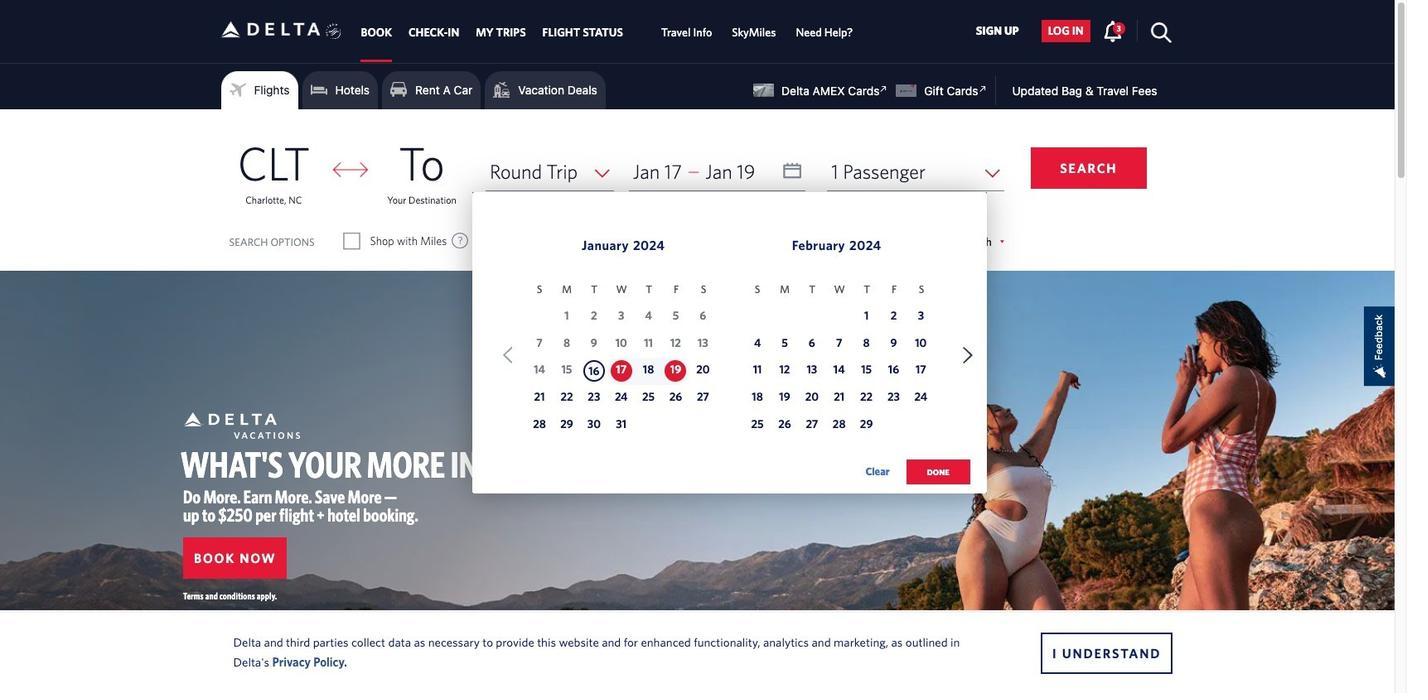 Task type: describe. For each thing, give the bounding box(es) containing it.
delta air lines image
[[221, 4, 320, 55]]

skyteam image
[[326, 6, 342, 57]]

this link opens another site in a new window that may not follow the same accessibility policies as delta air lines. image
[[876, 81, 892, 97]]



Task type: locate. For each thing, give the bounding box(es) containing it.
this link opens another site in a new window that may not follow the same accessibility policies as delta air lines. image
[[975, 81, 991, 97]]

None field
[[486, 153, 614, 192], [828, 153, 1005, 192], [486, 153, 614, 192], [828, 153, 1005, 192]]

calendar expanded, use arrow keys to select date application
[[472, 192, 987, 502]]

None text field
[[629, 153, 806, 192]]

delta vacations logo image
[[184, 413, 300, 440]]

None checkbox
[[345, 233, 359, 250], [641, 233, 656, 250], [345, 233, 359, 250], [641, 233, 656, 250]]

tab panel
[[0, 109, 1395, 502]]

tab list
[[353, 0, 863, 62]]



Task type: vqa. For each thing, say whether or not it's contained in the screenshot.
Skyteam image
yes



